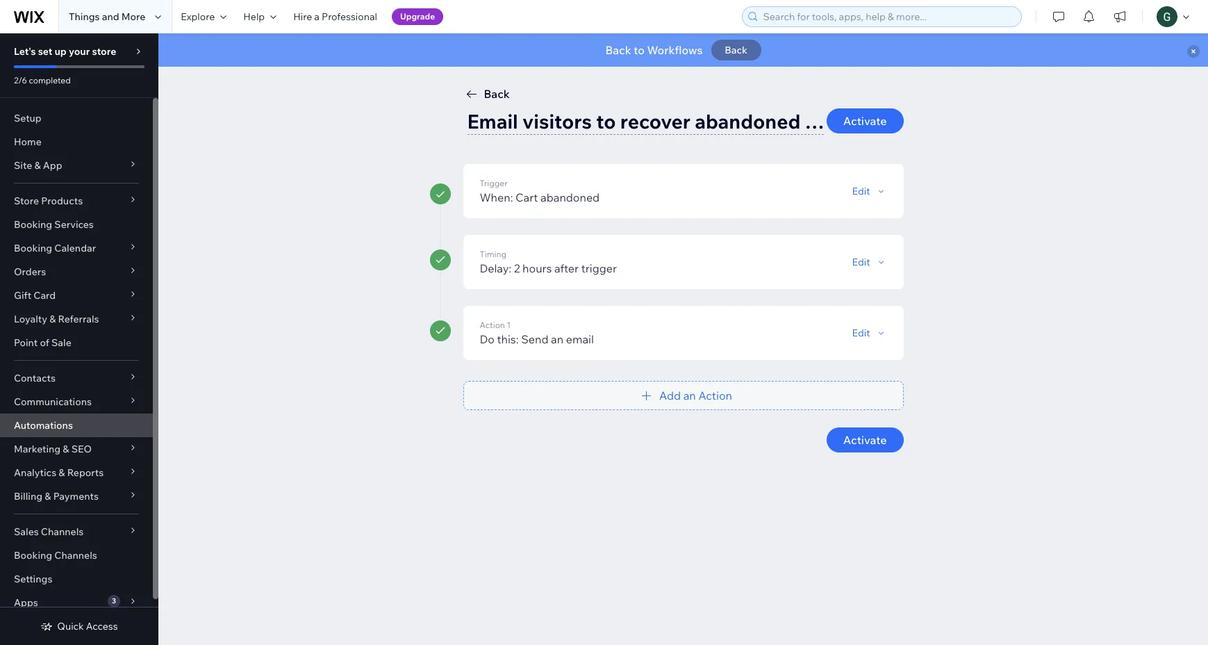 Task type: locate. For each thing, give the bounding box(es) containing it.
analytics & reports button
[[0, 461, 153, 484]]

apps
[[14, 596, 38, 609]]

2 edit button from the top
[[853, 256, 887, 268]]

& left 'reports' at the bottom left of page
[[59, 466, 65, 479]]

booking for booking services
[[14, 218, 52, 231]]

to left workflows
[[634, 43, 645, 57]]

1 vertical spatial action
[[699, 389, 733, 402]]

action
[[480, 320, 505, 330], [699, 389, 733, 402]]

0 vertical spatial booking
[[14, 218, 52, 231]]

2 activate button from the top
[[827, 427, 904, 453]]

0 vertical spatial edit button
[[853, 185, 887, 197]]

an right send
[[551, 332, 564, 346]]

gift
[[14, 289, 31, 302]]

timing delay: 2 hours after trigger
[[480, 249, 617, 275]]

1 vertical spatial activate button
[[827, 427, 904, 453]]

2 vertical spatial edit
[[853, 327, 871, 339]]

1 horizontal spatial back button
[[711, 40, 762, 60]]

app
[[43, 159, 62, 172]]

0 vertical spatial edit
[[853, 185, 871, 197]]

help
[[243, 10, 265, 23]]

1 vertical spatial channels
[[54, 549, 97, 562]]

2 vertical spatial edit button
[[853, 327, 887, 339]]

edit button
[[853, 185, 887, 197], [853, 256, 887, 268], [853, 327, 887, 339]]

1 horizontal spatial an
[[684, 389, 696, 402]]

1 vertical spatial to
[[597, 109, 616, 133]]

& for marketing
[[63, 443, 69, 455]]

point of sale link
[[0, 331, 153, 354]]

home link
[[0, 130, 153, 154]]

activate button
[[827, 108, 904, 133], [827, 427, 904, 453]]

1 activate button from the top
[[827, 108, 904, 133]]

2 activate from the top
[[844, 433, 887, 447]]

to
[[634, 43, 645, 57], [597, 109, 616, 133]]

back right workflows
[[725, 44, 748, 56]]

email visitors to recover abandoned carts
[[467, 109, 853, 133]]

& right billing
[[45, 490, 51, 503]]

2 booking from the top
[[14, 242, 52, 254]]

point of sale
[[14, 336, 71, 349]]

& right site at the left top of page
[[34, 159, 41, 172]]

analytics & reports
[[14, 466, 104, 479]]

1 vertical spatial edit button
[[853, 256, 887, 268]]

0 vertical spatial an
[[551, 332, 564, 346]]

0 horizontal spatial back
[[484, 87, 510, 101]]

1
[[507, 320, 511, 330]]

hire
[[293, 10, 312, 23]]

0 horizontal spatial back button
[[463, 85, 510, 102]]

set
[[38, 45, 52, 58]]

store
[[92, 45, 116, 58]]

action up do on the left of page
[[480, 320, 505, 330]]

edit for trigger
[[853, 256, 871, 268]]

timing
[[480, 249, 507, 259]]

edit button for an
[[853, 327, 887, 339]]

trigger
[[480, 178, 508, 188]]

abandoned
[[695, 109, 801, 133], [541, 190, 600, 204]]

0 vertical spatial abandoned
[[695, 109, 801, 133]]

action inside action 1 do this: send an email
[[480, 320, 505, 330]]

& right loyalty
[[49, 313, 56, 325]]

site
[[14, 159, 32, 172]]

1 activate from the top
[[844, 114, 887, 128]]

channels for sales channels
[[41, 525, 84, 538]]

0 vertical spatial channels
[[41, 525, 84, 538]]

channels inside popup button
[[41, 525, 84, 538]]

0 horizontal spatial action
[[480, 320, 505, 330]]

action right add
[[699, 389, 733, 402]]

and
[[102, 10, 119, 23]]

an inside button
[[684, 389, 696, 402]]

sales channels
[[14, 525, 84, 538]]

booking services link
[[0, 213, 153, 236]]

activate for bottom back button activate button
[[844, 114, 887, 128]]

activate button for bottom back button
[[827, 108, 904, 133]]

2/6
[[14, 75, 27, 85]]

1 horizontal spatial action
[[699, 389, 733, 402]]

carts
[[805, 109, 853, 133]]

sales channels button
[[0, 520, 153, 544]]

booking down store
[[14, 218, 52, 231]]

booking services
[[14, 218, 94, 231]]

orders button
[[0, 260, 153, 284]]

back button right workflows
[[711, 40, 762, 60]]

& for billing
[[45, 490, 51, 503]]

1 vertical spatial edit
[[853, 256, 871, 268]]

back to workflows
[[606, 43, 703, 57]]

channels inside 'link'
[[54, 549, 97, 562]]

2 vertical spatial booking
[[14, 549, 52, 562]]

1 booking from the top
[[14, 218, 52, 231]]

edit for an
[[853, 327, 871, 339]]

& inside 'dropdown button'
[[34, 159, 41, 172]]

back left workflows
[[606, 43, 632, 57]]

card
[[34, 289, 56, 302]]

communications button
[[0, 390, 153, 414]]

back
[[606, 43, 632, 57], [725, 44, 748, 56], [484, 87, 510, 101]]

an inside action 1 do this: send an email
[[551, 332, 564, 346]]

1 vertical spatial activate
[[844, 433, 887, 447]]

0 horizontal spatial an
[[551, 332, 564, 346]]

sale
[[51, 336, 71, 349]]

loyalty
[[14, 313, 47, 325]]

do
[[480, 332, 495, 346]]

& left seo
[[63, 443, 69, 455]]

professional
[[322, 10, 377, 23]]

1 vertical spatial booking
[[14, 242, 52, 254]]

billing & payments button
[[0, 484, 153, 508]]

0 vertical spatial activate
[[844, 114, 887, 128]]

explore
[[181, 10, 215, 23]]

1 vertical spatial abandoned
[[541, 190, 600, 204]]

back button up the email
[[463, 85, 510, 102]]

2 edit from the top
[[853, 256, 871, 268]]

& for site
[[34, 159, 41, 172]]

3 edit button from the top
[[853, 327, 887, 339]]

0 horizontal spatial abandoned
[[541, 190, 600, 204]]

0 vertical spatial action
[[480, 320, 505, 330]]

1 vertical spatial an
[[684, 389, 696, 402]]

booking up the orders
[[14, 242, 52, 254]]

an
[[551, 332, 564, 346], [684, 389, 696, 402]]

0 vertical spatial back button
[[711, 40, 762, 60]]

&
[[34, 159, 41, 172], [49, 313, 56, 325], [63, 443, 69, 455], [59, 466, 65, 479], [45, 490, 51, 503]]

help button
[[235, 0, 285, 33]]

1 horizontal spatial to
[[634, 43, 645, 57]]

0 vertical spatial to
[[634, 43, 645, 57]]

3 booking from the top
[[14, 549, 52, 562]]

activate for activate button for add an action button
[[844, 433, 887, 447]]

to right visitors
[[597, 109, 616, 133]]

booking inside 'link'
[[14, 549, 52, 562]]

completed
[[29, 75, 71, 85]]

gift card button
[[0, 284, 153, 307]]

0 vertical spatial activate button
[[827, 108, 904, 133]]

booking inside dropdown button
[[14, 242, 52, 254]]

edit button for trigger
[[853, 256, 887, 268]]

trigger when: cart abandoned
[[480, 178, 600, 204]]

channels
[[41, 525, 84, 538], [54, 549, 97, 562]]

edit
[[853, 185, 871, 197], [853, 256, 871, 268], [853, 327, 871, 339]]

channels for booking channels
[[54, 549, 97, 562]]

send
[[521, 332, 549, 346]]

channels up booking channels
[[41, 525, 84, 538]]

products
[[41, 195, 83, 207]]

3 edit from the top
[[853, 327, 871, 339]]

channels up settings link
[[54, 549, 97, 562]]

1 horizontal spatial abandoned
[[695, 109, 801, 133]]

calendar
[[54, 242, 96, 254]]

back button
[[711, 40, 762, 60], [463, 85, 510, 102]]

booking up settings
[[14, 549, 52, 562]]

setup
[[14, 112, 42, 124]]

an right add
[[684, 389, 696, 402]]

back up the email
[[484, 87, 510, 101]]

back button inside alert
[[711, 40, 762, 60]]

& inside popup button
[[63, 443, 69, 455]]

add an action button
[[463, 381, 904, 410]]

loyalty & referrals
[[14, 313, 99, 325]]

visitors
[[523, 109, 592, 133]]

contacts
[[14, 372, 56, 384]]



Task type: describe. For each thing, give the bounding box(es) containing it.
automations link
[[0, 414, 153, 437]]

upgrade
[[400, 11, 435, 22]]

activate button for add an action button
[[827, 427, 904, 453]]

to inside back to workflows alert
[[634, 43, 645, 57]]

marketing & seo button
[[0, 437, 153, 461]]

quick access
[[57, 620, 118, 633]]

email
[[566, 332, 594, 346]]

upgrade button
[[392, 8, 444, 25]]

communications
[[14, 396, 92, 408]]

loyalty & referrals button
[[0, 307, 153, 331]]

1 edit from the top
[[853, 185, 871, 197]]

3
[[112, 596, 116, 605]]

add an action
[[660, 389, 733, 402]]

sidebar element
[[0, 33, 158, 645]]

Search for tools, apps, help & more... field
[[759, 7, 1018, 26]]

booking channels link
[[0, 544, 153, 567]]

when:
[[480, 190, 513, 204]]

setup link
[[0, 106, 153, 130]]

1 edit button from the top
[[853, 185, 887, 197]]

add
[[660, 389, 681, 402]]

gift card
[[14, 289, 56, 302]]

point
[[14, 336, 38, 349]]

store products button
[[0, 189, 153, 213]]

your
[[69, 45, 90, 58]]

a
[[314, 10, 320, 23]]

action inside button
[[699, 389, 733, 402]]

things and more
[[69, 10, 146, 23]]

marketing & seo
[[14, 443, 92, 455]]

automations
[[14, 419, 73, 432]]

referrals
[[58, 313, 99, 325]]

quick
[[57, 620, 84, 633]]

home
[[14, 136, 42, 148]]

contacts button
[[0, 366, 153, 390]]

store
[[14, 195, 39, 207]]

2 horizontal spatial back
[[725, 44, 748, 56]]

email
[[467, 109, 518, 133]]

1 horizontal spatial back
[[606, 43, 632, 57]]

recover
[[621, 109, 691, 133]]

delay:
[[480, 261, 512, 275]]

up
[[55, 45, 67, 58]]

2/6 completed
[[14, 75, 71, 85]]

booking for booking channels
[[14, 549, 52, 562]]

more
[[121, 10, 146, 23]]

booking for booking calendar
[[14, 242, 52, 254]]

booking calendar
[[14, 242, 96, 254]]

2
[[514, 261, 520, 275]]

booking channels
[[14, 549, 97, 562]]

billing & payments
[[14, 490, 99, 503]]

abandoned inside trigger when: cart abandoned
[[541, 190, 600, 204]]

store products
[[14, 195, 83, 207]]

orders
[[14, 266, 46, 278]]

seo
[[71, 443, 92, 455]]

marketing
[[14, 443, 61, 455]]

0 horizontal spatial to
[[597, 109, 616, 133]]

services
[[54, 218, 94, 231]]

of
[[40, 336, 49, 349]]

workflows
[[648, 43, 703, 57]]

analytics
[[14, 466, 56, 479]]

site & app
[[14, 159, 62, 172]]

1 vertical spatial back button
[[463, 85, 510, 102]]

payments
[[53, 490, 99, 503]]

cart
[[516, 190, 538, 204]]

& for analytics
[[59, 466, 65, 479]]

booking calendar button
[[0, 236, 153, 260]]

this:
[[497, 332, 519, 346]]

back to workflows alert
[[158, 33, 1209, 67]]

hours
[[523, 261, 552, 275]]

trigger
[[582, 261, 617, 275]]

action 1 do this: send an email
[[480, 320, 594, 346]]

site & app button
[[0, 154, 153, 177]]

& for loyalty
[[49, 313, 56, 325]]

reports
[[67, 466, 104, 479]]

sales
[[14, 525, 39, 538]]

let's
[[14, 45, 36, 58]]

billing
[[14, 490, 42, 503]]

let's set up your store
[[14, 45, 116, 58]]

settings
[[14, 573, 52, 585]]

things
[[69, 10, 100, 23]]

hire a professional
[[293, 10, 377, 23]]

after
[[555, 261, 579, 275]]

hire a professional link
[[285, 0, 386, 33]]



Task type: vqa. For each thing, say whether or not it's contained in the screenshot.
Search field
no



